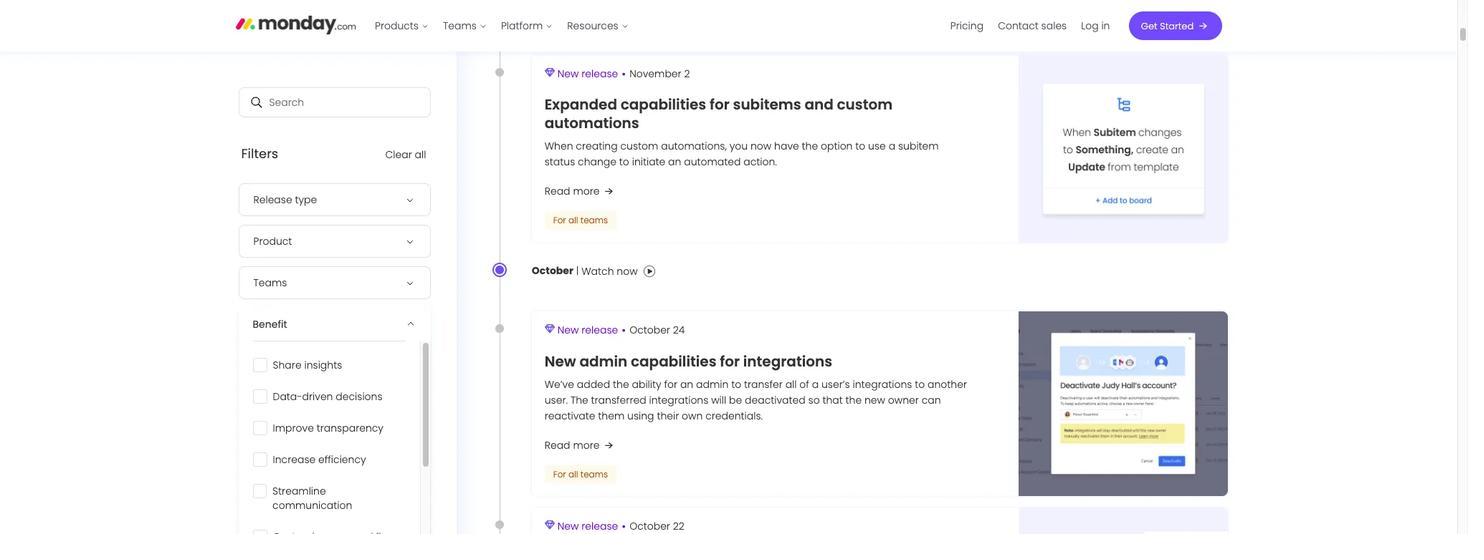 Task type: describe. For each thing, give the bounding box(es) containing it.
can
[[922, 393, 941, 408]]

data-
[[273, 390, 302, 404]]

all inside new admin capabilities for integrations we've added the ability for an admin to transfer all of a user's integrations to another user. the transferred integrations will be deactivated so that the new owner can reactivate them using their own credentials.
[[786, 378, 797, 392]]

release
[[253, 193, 292, 207]]

november
[[630, 67, 682, 81]]

the inside expanded capabilities for subitems and custom automations when creating custom automations, you now have the option to use a subitem status change to initiate an automated action.
[[802, 139, 818, 154]]

transparency
[[317, 422, 384, 436]]

for for automations
[[553, 215, 566, 227]]

subitem
[[898, 139, 939, 154]]

watch now button
[[582, 260, 655, 283]]

october for october
[[532, 264, 574, 278]]

read more link for automations
[[545, 183, 617, 200]]

read for automations
[[545, 185, 570, 199]]

all up |
[[569, 215, 578, 227]]

feature release icon image for new admin capabilities for integrations
[[545, 325, 555, 334]]

type
[[295, 193, 317, 207]]

products link
[[368, 14, 436, 37]]

automations,
[[661, 139, 727, 154]]

of
[[800, 378, 809, 392]]

teams link
[[436, 14, 494, 37]]

log in link
[[1074, 14, 1117, 37]]

insights
[[304, 359, 342, 373]]

clear all
[[385, 148, 426, 162]]

share insights
[[273, 359, 342, 373]]

deactivated
[[745, 393, 806, 408]]

filters
[[241, 145, 278, 163]]

24
[[673, 323, 685, 338]]

user.
[[545, 393, 568, 408]]

expanded capabilities for subitems and custom automations when creating custom automations, you now have the option to use a subitem status change to initiate an automated action.
[[545, 95, 939, 169]]

expanded
[[545, 95, 617, 115]]

now inside watch now link
[[617, 265, 638, 279]]

for all teams for automations
[[553, 215, 608, 227]]

will
[[711, 393, 726, 408]]

products
[[375, 19, 419, 33]]

streamline communication
[[273, 485, 352, 513]]

increase efficiency
[[273, 453, 366, 468]]

0 vertical spatial admin
[[580, 352, 628, 372]]

started
[[1160, 19, 1194, 33]]

new release
[[558, 520, 618, 534]]

to left initiate
[[619, 155, 629, 169]]

more for automations
[[573, 185, 600, 199]]

watch now link
[[582, 260, 655, 283]]

use
[[868, 139, 886, 154]]

0 horizontal spatial the
[[613, 378, 629, 392]]

• for admin
[[622, 323, 626, 339]]

now inside expanded capabilities for subitems and custom automations when creating custom automations, you now have the option to use a subitem status change to initiate an automated action.
[[751, 139, 772, 154]]

pricing
[[951, 19, 984, 33]]

to up be on the bottom of the page
[[731, 378, 741, 392]]

release for capabilities
[[582, 67, 618, 81]]

initiate
[[632, 155, 666, 169]]

read more for automations
[[545, 185, 600, 199]]

release type
[[253, 193, 317, 207]]

automated
[[684, 155, 741, 169]]

when
[[545, 139, 573, 154]]

more for added
[[573, 438, 600, 453]]

status
[[545, 155, 575, 169]]

so
[[808, 393, 820, 408]]

0 vertical spatial integrations
[[743, 352, 832, 372]]

the
[[571, 393, 588, 408]]

using
[[627, 409, 654, 423]]

credentials.
[[706, 409, 763, 423]]

streamline
[[273, 485, 326, 499]]

them
[[598, 409, 625, 423]]

list containing pricing
[[943, 0, 1117, 52]]

a inside new admin capabilities for integrations we've added the ability for an admin to transfer all of a user's integrations to another user. the transferred integrations will be deactivated so that the new owner can reactivate them using their own credentials.
[[812, 378, 819, 392]]

to left use
[[856, 139, 866, 154]]

new
[[865, 393, 885, 408]]

all right clear
[[415, 148, 426, 162]]

22
[[673, 520, 685, 534]]

increase efficiency option
[[244, 447, 414, 473]]

watch now
[[582, 265, 638, 279]]

option
[[821, 139, 853, 154]]

that
[[823, 393, 843, 408]]

Search text field
[[239, 88, 430, 117]]

pricing link
[[943, 14, 991, 37]]

teams for teams link
[[443, 19, 477, 33]]

release type button
[[238, 184, 431, 217]]

efficiency
[[318, 453, 366, 468]]

product button
[[238, 225, 431, 258]]

contact sales button
[[991, 14, 1074, 37]]

change
[[578, 155, 617, 169]]

transferred
[[591, 393, 646, 408]]

2 vertical spatial for
[[664, 378, 678, 392]]

new for november
[[558, 67, 579, 81]]

new admin capabilities for integrations we've added the ability for an admin to transfer all of a user's integrations to another user. the transferred integrations will be deactivated so that the new owner can reactivate them using their own credentials.
[[545, 352, 967, 423]]

october 22
[[630, 520, 685, 534]]

new for october
[[558, 323, 579, 338]]

1 vertical spatial custom
[[621, 139, 658, 154]]

improve
[[273, 422, 314, 436]]

benefit
[[253, 318, 287, 332]]

main element
[[368, 0, 1222, 52]]

2
[[684, 67, 690, 81]]

october inside new release • october 24
[[630, 323, 670, 338]]

contact sales
[[998, 19, 1067, 33]]



Task type: vqa. For each thing, say whether or not it's contained in the screenshot.
New in 'New admin capabilities for integrations We've added the ability for an admin to transfer all of a user's integrations to another user. The transferred integrations will be deactivated so that the new owner can reactivate them using their own credentials.'
yes



Task type: locate. For each thing, give the bounding box(es) containing it.
transfer integrations before disabling a user image
[[1019, 312, 1228, 497]]

october left 22
[[630, 520, 670, 534]]

1 for from the top
[[553, 215, 566, 227]]

0 vertical spatial •
[[622, 66, 626, 82]]

• left 24
[[622, 323, 626, 339]]

teams
[[581, 215, 608, 227], [581, 469, 608, 481]]

3 feature release icon image from the top
[[545, 521, 555, 531]]

platform
[[501, 19, 543, 33]]

now right watch
[[617, 265, 638, 279]]

1 vertical spatial integrations
[[853, 378, 912, 392]]

reactivate
[[545, 409, 595, 423]]

improve transparency option
[[244, 416, 414, 442]]

1 horizontal spatial admin
[[696, 378, 729, 392]]

a right use
[[889, 139, 896, 154]]

clear all button
[[385, 148, 426, 162]]

1 horizontal spatial list
[[943, 0, 1117, 52]]

get
[[1141, 19, 1158, 33]]

feature release icon image up we've
[[545, 325, 555, 334]]

more
[[573, 185, 600, 199], [573, 438, 600, 453]]

to
[[856, 139, 866, 154], [619, 155, 629, 169], [731, 378, 741, 392], [915, 378, 925, 392]]

october left watch
[[532, 264, 574, 278]]

data-driven decisions
[[273, 390, 383, 404]]

integrations up new
[[853, 378, 912, 392]]

resources link
[[560, 14, 636, 37]]

and
[[805, 95, 834, 115]]

release up added
[[582, 323, 618, 338]]

feature release icon image
[[545, 68, 555, 77], [545, 325, 555, 334], [545, 521, 555, 531]]

teams for added
[[581, 469, 608, 481]]

an up own
[[680, 378, 693, 392]]

1 for all teams from the top
[[553, 215, 608, 227]]

you
[[730, 139, 748, 154]]

0 vertical spatial october
[[532, 264, 574, 278]]

0 horizontal spatial integrations
[[649, 393, 709, 408]]

|
[[574, 264, 582, 278]]

for right ability
[[664, 378, 678, 392]]

for
[[553, 215, 566, 227], [553, 469, 566, 481]]

1 vertical spatial for
[[553, 469, 566, 481]]

their
[[657, 409, 679, 423]]

2 vertical spatial integrations
[[649, 393, 709, 408]]

now
[[751, 139, 772, 154], [617, 265, 638, 279]]

get started button
[[1129, 11, 1222, 40]]

another
[[928, 378, 967, 392]]

new release • october 24
[[558, 323, 685, 339]]

log in
[[1081, 19, 1110, 33]]

for all teams up new release
[[553, 469, 608, 481]]

automations
[[545, 114, 639, 134]]

for for added
[[553, 469, 566, 481]]

2 read more link from the top
[[545, 437, 617, 454]]

1 vertical spatial read
[[545, 438, 570, 453]]

1 vertical spatial release
[[582, 323, 618, 338]]

monday.com logo image
[[236, 9, 356, 39]]

read more down status
[[545, 185, 600, 199]]

0 vertical spatial for all teams
[[553, 215, 608, 227]]

own
[[682, 409, 703, 423]]

ability
[[632, 378, 661, 392]]

for up you
[[710, 95, 730, 115]]

admin up will
[[696, 378, 729, 392]]

2 read from the top
[[545, 438, 570, 453]]

read more
[[545, 185, 600, 199], [545, 438, 600, 453]]

communication
[[273, 499, 352, 513]]

1 horizontal spatial the
[[802, 139, 818, 154]]

for up be on the bottom of the page
[[720, 352, 740, 372]]

teams for automations
[[581, 215, 608, 227]]

more down change
[[573, 185, 600, 199]]

0 vertical spatial now
[[751, 139, 772, 154]]

1 horizontal spatial custom
[[837, 95, 893, 115]]

0 vertical spatial read
[[545, 185, 570, 199]]

an down the automations,
[[668, 155, 681, 169]]

all
[[415, 148, 426, 162], [569, 215, 578, 227], [786, 378, 797, 392], [569, 469, 578, 481]]

read for added
[[545, 438, 570, 453]]

transfer
[[744, 378, 783, 392]]

0 horizontal spatial admin
[[580, 352, 628, 372]]

the right the "have"
[[802, 139, 818, 154]]

1 list from the left
[[368, 0, 636, 52]]

for all teams up |
[[553, 215, 608, 227]]

capabilities down 24
[[631, 352, 717, 372]]

0 vertical spatial teams
[[581, 215, 608, 227]]

1 vertical spatial teams
[[581, 469, 608, 481]]

2 vertical spatial release
[[582, 520, 618, 534]]

0 horizontal spatial custom
[[621, 139, 658, 154]]

release inside new release • october 24
[[582, 323, 618, 338]]

2 more from the top
[[573, 438, 600, 453]]

all up new release
[[569, 469, 578, 481]]

0 vertical spatial feature release icon image
[[545, 68, 555, 77]]

integrations up 'of'
[[743, 352, 832, 372]]

in
[[1102, 19, 1110, 33]]

teams for the teams dropdown button
[[253, 276, 287, 290]]

2 teams from the top
[[581, 469, 608, 481]]

1 more from the top
[[573, 185, 600, 199]]

teams inside list
[[443, 19, 477, 33]]

admin
[[580, 352, 628, 372], [696, 378, 729, 392]]

data-driven decisions option
[[244, 384, 414, 410]]

admin up added
[[580, 352, 628, 372]]

1 vertical spatial an
[[680, 378, 693, 392]]

0 vertical spatial more
[[573, 185, 600, 199]]

release left october 22
[[582, 520, 618, 534]]

• left november
[[622, 66, 626, 82]]

1 vertical spatial the
[[613, 378, 629, 392]]

0 horizontal spatial list
[[368, 0, 636, 52]]

an
[[668, 155, 681, 169], [680, 378, 693, 392]]

0 vertical spatial for
[[710, 95, 730, 115]]

share insights option
[[244, 353, 414, 379]]

1 horizontal spatial now
[[751, 139, 772, 154]]

teams up watch
[[581, 215, 608, 227]]

2 list from the left
[[943, 0, 1117, 52]]

user's
[[822, 378, 850, 392]]

action.
[[744, 155, 777, 169]]

2 vertical spatial the
[[846, 393, 862, 408]]

list containing products
[[368, 0, 636, 52]]

the
[[802, 139, 818, 154], [613, 378, 629, 392], [846, 393, 862, 408]]

get started
[[1141, 19, 1194, 33]]

2 for all teams from the top
[[553, 469, 608, 481]]

feature release icon image left new release
[[545, 521, 555, 531]]

improve transparency
[[273, 422, 384, 436]]

october
[[532, 264, 574, 278], [630, 323, 670, 338], [630, 520, 670, 534]]

0 vertical spatial custom
[[837, 95, 893, 115]]

driven
[[302, 390, 333, 404]]

1 vertical spatial teams
[[253, 276, 287, 290]]

read more for added
[[545, 438, 600, 453]]

1 teams from the top
[[581, 215, 608, 227]]

release inside new release • november 2
[[582, 67, 618, 81]]

0 horizontal spatial a
[[812, 378, 819, 392]]

teams up benefit
[[253, 276, 287, 290]]

workforms welcome page image
[[1019, 509, 1228, 535]]

0 vertical spatial read more
[[545, 185, 600, 199]]

new inside new release • october 24
[[558, 323, 579, 338]]

1 vertical spatial october
[[630, 323, 670, 338]]

feature release icon image up the expanded
[[545, 68, 555, 77]]

custom up use
[[837, 95, 893, 115]]

capabilities inside new admin capabilities for integrations we've added the ability for an admin to transfer all of a user's integrations to another user. the transferred integrations will be deactivated so that the new owner can reactivate them using their own credentials.
[[631, 352, 717, 372]]

a right 'of'
[[812, 378, 819, 392]]

2 vertical spatial feature release icon image
[[545, 521, 555, 531]]

2 vertical spatial october
[[630, 520, 670, 534]]

benefit button
[[238, 308, 431, 341]]

2 horizontal spatial integrations
[[853, 378, 912, 392]]

read down status
[[545, 185, 570, 199]]

for inside expanded capabilities for subitems and custom automations when creating custom automations, you now have the option to use a subitem status change to initiate an automated action.
[[710, 95, 730, 115]]

1 vertical spatial more
[[573, 438, 600, 453]]

for all teams for added
[[553, 469, 608, 481]]

custom up initiate
[[621, 139, 658, 154]]

1 vertical spatial a
[[812, 378, 819, 392]]

2 • from the top
[[622, 323, 626, 339]]

•
[[622, 66, 626, 82], [622, 323, 626, 339]]

2 horizontal spatial the
[[846, 393, 862, 408]]

read more down reactivate
[[545, 438, 600, 453]]

action level automation activity log image
[[1019, 0, 1228, 44]]

october left 24
[[630, 323, 670, 338]]

0 vertical spatial a
[[889, 139, 896, 154]]

resources
[[567, 19, 619, 33]]

new for for
[[545, 352, 576, 372]]

0 vertical spatial capabilities
[[621, 95, 706, 115]]

owner
[[888, 393, 919, 408]]

teams inside dropdown button
[[253, 276, 287, 290]]

read more link down change
[[545, 183, 617, 200]]

0 horizontal spatial now
[[617, 265, 638, 279]]

teams
[[443, 19, 477, 33], [253, 276, 287, 290]]

list
[[368, 0, 636, 52], [943, 0, 1117, 52]]

new inside new admin capabilities for integrations we've added the ability for an admin to transfer all of a user's integrations to another user. the transferred integrations will be deactivated so that the new owner can reactivate them using their own credentials.
[[545, 352, 576, 372]]

1 vertical spatial feature release icon image
[[545, 325, 555, 334]]

log
[[1081, 19, 1099, 33]]

0 vertical spatial an
[[668, 155, 681, 169]]

1 read more link from the top
[[545, 183, 617, 200]]

1 vertical spatial now
[[617, 265, 638, 279]]

whats new when subitem status change  automation trigger image
[[1019, 55, 1228, 243]]

1 vertical spatial read more
[[545, 438, 600, 453]]

increase
[[273, 453, 316, 468]]

1 horizontal spatial teams
[[443, 19, 477, 33]]

2 for from the top
[[553, 469, 566, 481]]

capabilities inside expanded capabilities for subitems and custom automations when creating custom automations, you now have the option to use a subitem status change to initiate an automated action.
[[621, 95, 706, 115]]

share
[[273, 359, 302, 373]]

read more link down reactivate
[[545, 437, 617, 454]]

an inside expanded capabilities for subitems and custom automations when creating custom automations, you now have the option to use a subitem status change to initiate an automated action.
[[668, 155, 681, 169]]

new inside new release • november 2
[[558, 67, 579, 81]]

1 vertical spatial capabilities
[[631, 352, 717, 372]]

2 read more from the top
[[545, 438, 600, 453]]

read down reactivate
[[545, 438, 570, 453]]

1 read more from the top
[[545, 185, 600, 199]]

product
[[253, 234, 292, 249]]

1 horizontal spatial a
[[889, 139, 896, 154]]

custom
[[837, 95, 893, 115], [621, 139, 658, 154]]

for down reactivate
[[553, 469, 566, 481]]

0 vertical spatial read more link
[[545, 183, 617, 200]]

capabilities down november
[[621, 95, 706, 115]]

contact
[[998, 19, 1039, 33]]

release for admin
[[582, 323, 618, 338]]

2 release from the top
[[582, 323, 618, 338]]

streamline communication option
[[244, 479, 414, 519]]

to up can
[[915, 378, 925, 392]]

1 read from the top
[[545, 185, 570, 199]]

all left 'of'
[[786, 378, 797, 392]]

teams right 'products' link
[[443, 19, 477, 33]]

1 • from the top
[[622, 66, 626, 82]]

subitems
[[733, 95, 801, 115]]

teams button
[[238, 267, 431, 300]]

for down status
[[553, 215, 566, 227]]

1 feature release icon image from the top
[[545, 68, 555, 77]]

0 vertical spatial release
[[582, 67, 618, 81]]

the up 'transferred'
[[613, 378, 629, 392]]

more down reactivate
[[573, 438, 600, 453]]

now up action.
[[751, 139, 772, 154]]

added
[[577, 378, 610, 392]]

0 vertical spatial teams
[[443, 19, 477, 33]]

1 release from the top
[[582, 67, 618, 81]]

an inside new admin capabilities for integrations we've added the ability for an admin to transfer all of a user's integrations to another user. the transferred integrations will be deactivated so that the new owner can reactivate them using their own credentials.
[[680, 378, 693, 392]]

platform link
[[494, 14, 560, 37]]

clear
[[385, 148, 412, 162]]

release up the expanded
[[582, 67, 618, 81]]

release
[[582, 67, 618, 81], [582, 323, 618, 338], [582, 520, 618, 534]]

read more link for added
[[545, 437, 617, 454]]

• for capabilities
[[622, 66, 626, 82]]

0 vertical spatial for
[[553, 215, 566, 227]]

be
[[729, 393, 742, 408]]

capabilities
[[621, 95, 706, 115], [631, 352, 717, 372]]

integrations up their
[[649, 393, 709, 408]]

a inside expanded capabilities for subitems and custom automations when creating custom automations, you now have the option to use a subitem status change to initiate an automated action.
[[889, 139, 896, 154]]

1 vertical spatial for all teams
[[553, 469, 608, 481]]

1 vertical spatial read more link
[[545, 437, 617, 454]]

1 vertical spatial •
[[622, 323, 626, 339]]

3 release from the top
[[582, 520, 618, 534]]

we've
[[545, 378, 574, 392]]

the right that
[[846, 393, 862, 408]]

1 vertical spatial admin
[[696, 378, 729, 392]]

2 feature release icon image from the top
[[545, 325, 555, 334]]

feature release icon image for expanded capabilities for subitems and custom automations
[[545, 68, 555, 77]]

october for october 22
[[630, 520, 670, 534]]

new release • november 2
[[558, 66, 690, 82]]

creating
[[576, 139, 618, 154]]

teams up new release
[[581, 469, 608, 481]]

0 horizontal spatial teams
[[253, 276, 287, 290]]

have
[[774, 139, 799, 154]]

0 vertical spatial the
[[802, 139, 818, 154]]

1 horizontal spatial integrations
[[743, 352, 832, 372]]

1 vertical spatial for
[[720, 352, 740, 372]]

decisions
[[336, 390, 383, 404]]



